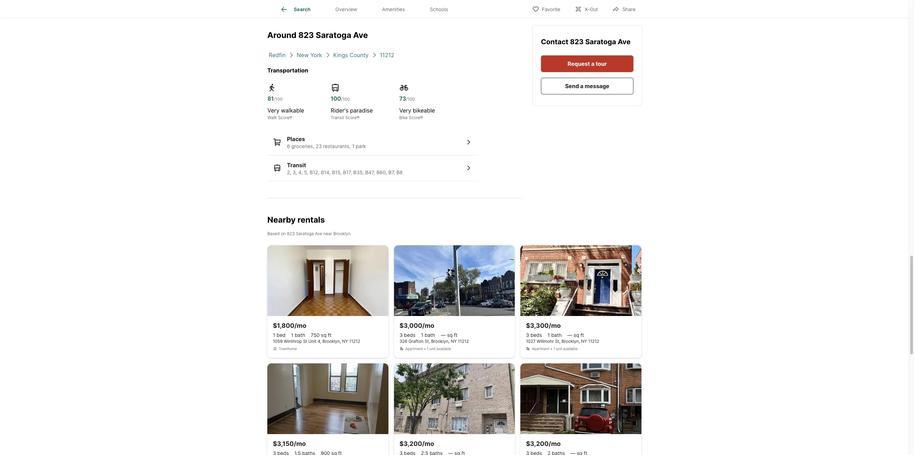 Task type: vqa. For each thing, say whether or not it's contained in the screenshot.
$3,200 /mo associated with Photo of 123 Watkins St Unit 2, Brooklyn, NY 11212
yes



Task type: describe. For each thing, give the bounding box(es) containing it.
b35,
[[353, 169, 364, 175]]

places 6 groceries, 23 restaurants, 1 park
[[287, 136, 366, 149]]

apartment for $3,000
[[405, 347, 423, 351]]

b60,
[[377, 169, 387, 175]]

based on 823 saratoga ave near brooklyn
[[267, 231, 351, 237]]

kings county
[[333, 52, 369, 59]]

grafton
[[409, 339, 424, 344]]

823 for contact
[[570, 38, 584, 46]]

1027
[[526, 339, 536, 344]]

— for $3,000 /mo
[[441, 333, 446, 339]]

search
[[294, 6, 311, 12]]

$3,300 /mo
[[526, 322, 561, 330]]

1 bath for $1,800
[[291, 333, 305, 339]]

rider's paradise transit score ®
[[331, 107, 373, 120]]

beds for $3,300
[[531, 333, 542, 339]]

redfin link
[[269, 52, 286, 59]]

b17,
[[343, 169, 352, 175]]

a for send
[[580, 83, 584, 90]]

1 down 326 grafton st, brooklyn, ny 11212
[[427, 347, 429, 351]]

park
[[356, 143, 366, 149]]

contact 823 saratoga ave
[[541, 38, 631, 46]]

$3,000 /mo
[[400, 322, 434, 330]]

6
[[287, 143, 290, 149]]

/mo for photo of 123 watkins st unit 2, brooklyn, ny 11212
[[549, 441, 561, 448]]

81
[[267, 95, 274, 102]]

amenities
[[382, 6, 405, 12]]

ft for $3,300
[[581, 333, 584, 339]]

available for $3,000 /mo
[[437, 347, 451, 351]]

1 bed
[[273, 333, 286, 339]]

23
[[316, 143, 322, 149]]

contact
[[541, 38, 569, 46]]

1 ft from the left
[[328, 333, 331, 339]]

bike
[[399, 115, 408, 120]]

1 horizontal spatial 4,
[[318, 339, 321, 344]]

groceries,
[[291, 143, 314, 149]]

ny for $3,300 /mo
[[581, 339, 587, 344]]

1 left bed at left bottom
[[273, 333, 275, 339]]

1 bath for $3,300
[[548, 333, 562, 339]]

winthrop
[[284, 339, 302, 344]]

nearby
[[267, 215, 296, 225]]

tour
[[596, 60, 607, 67]]

bath for $3,300 /mo
[[551, 333, 562, 339]]

beds for $3,000
[[404, 333, 416, 339]]

places
[[287, 136, 305, 143]]

b14,
[[321, 169, 331, 175]]

around 823 saratoga ave
[[267, 30, 368, 40]]

$1,800
[[273, 322, 294, 330]]

nearby rentals
[[267, 215, 325, 225]]

score for walkable
[[278, 115, 289, 120]]

$3,150 /mo
[[273, 441, 306, 448]]

/mo for "photo of 1059 winthrop st unit 4, brooklyn, ny 11212"
[[294, 322, 306, 330]]

1 brooklyn, from the left
[[323, 339, 341, 344]]

1 up grafton
[[421, 333, 423, 339]]

willmohr
[[537, 339, 554, 344]]

® for walkable
[[289, 115, 292, 120]]

326 grafton st, brooklyn, ny 11212
[[400, 339, 469, 344]]

$3,200 /mo for photo of 123 watkins st unit 2, brooklyn, ny 11212
[[526, 441, 561, 448]]

walk
[[267, 115, 277, 120]]

b47,
[[365, 169, 375, 175]]

ave for contact 823 saratoga ave
[[618, 38, 631, 46]]

transit inside rider's paradise transit score ®
[[331, 115, 344, 120]]

near
[[323, 231, 332, 237]]

1 sq from the left
[[321, 333, 327, 339]]

$3,150
[[273, 441, 294, 448]]

100
[[331, 95, 341, 102]]

request a tour
[[568, 60, 607, 67]]

send a message button
[[541, 78, 634, 95]]

amenities tab
[[370, 1, 417, 18]]

schools
[[430, 6, 448, 12]]

1 up winthrop
[[291, 333, 293, 339]]

photo of 1167 willmohr st unit 3f, brooklyn, ny 11212 image
[[267, 364, 388, 435]]

overview tab
[[323, 1, 370, 18]]

favorite button
[[526, 2, 566, 16]]

photo of 1027 willmohr st, brooklyn, ny 11212 image
[[521, 246, 642, 317]]

$1,800 /mo
[[273, 322, 306, 330]]

paradise
[[350, 107, 373, 114]]

326
[[400, 339, 407, 344]]

/100 for 100
[[341, 97, 350, 102]]

unit
[[308, 339, 317, 344]]

townhome
[[279, 347, 297, 351]]

transportation
[[267, 67, 308, 74]]

1059
[[273, 339, 283, 344]]

favorite
[[542, 6, 560, 12]]

bikeable
[[413, 107, 435, 114]]

apartment • 1 unit available for $3,000
[[405, 347, 451, 351]]

search link
[[280, 5, 311, 14]]

$3,300
[[526, 322, 549, 330]]

st, for $3,000 /mo
[[425, 339, 430, 344]]

x-out
[[585, 6, 598, 12]]

based
[[267, 231, 280, 237]]

1059 winthrop st unit 4, brooklyn, ny 11212
[[273, 339, 360, 344]]

very bikeable bike score ®
[[399, 107, 435, 120]]

823 for around
[[298, 30, 314, 40]]

sq for $3,300
[[574, 333, 579, 339]]

b7,
[[388, 169, 395, 175]]

photo of 123 watkins st unit 2, brooklyn, ny 11212 image
[[521, 364, 642, 435]]

4, inside transit 2, 3, 4, 5, b12, b14, b15, b17, b35, b47, b60, b7, b8
[[298, 169, 303, 175]]

brooklyn, for $3,300
[[562, 339, 580, 344]]

york
[[310, 52, 322, 59]]

rentals
[[298, 215, 325, 225]]

b15,
[[332, 169, 342, 175]]

on
[[281, 231, 286, 237]]

® for paradise
[[357, 115, 360, 120]]

unit for $3,000 /mo
[[429, 347, 436, 351]]

3 beds for $3,000
[[400, 333, 416, 339]]

photo of 326 grafton st, brooklyn, ny 11212 image
[[394, 246, 515, 317]]

available for $3,300 /mo
[[563, 347, 578, 351]]

3 for $3,000
[[400, 333, 403, 339]]

very for very walkable
[[267, 107, 279, 114]]

0 horizontal spatial ave
[[315, 231, 322, 237]]

ave for around 823 saratoga ave
[[353, 30, 368, 40]]

73
[[399, 95, 406, 102]]

b12,
[[310, 169, 320, 175]]

request
[[568, 60, 590, 67]]

out
[[590, 6, 598, 12]]



Task type: locate. For each thing, give the bounding box(es) containing it.
1027 willmohr st, brooklyn, ny 11212
[[526, 339, 599, 344]]

1 bath up winthrop
[[291, 333, 305, 339]]

823 up request
[[570, 38, 584, 46]]

st, right grafton
[[425, 339, 430, 344]]

1 horizontal spatial brooklyn,
[[431, 339, 450, 344]]

2 — sq ft from the left
[[567, 333, 584, 339]]

1 $3,200 from the left
[[400, 441, 422, 448]]

1 horizontal spatial ave
[[353, 30, 368, 40]]

saratoga
[[316, 30, 351, 40], [585, 38, 616, 46], [296, 231, 314, 237]]

brooklyn,
[[323, 339, 341, 344], [431, 339, 450, 344], [562, 339, 580, 344]]

ave left near
[[315, 231, 322, 237]]

photo of 439 blake ave unit a, brooklyn, ny 11212 image
[[394, 364, 515, 435]]

1 bath up 326 grafton st, brooklyn, ny 11212
[[421, 333, 435, 339]]

0 horizontal spatial bath
[[295, 333, 305, 339]]

750
[[311, 333, 320, 339]]

0 horizontal spatial /100
[[274, 97, 283, 102]]

2 3 from the left
[[526, 333, 529, 339]]

around
[[267, 30, 296, 40]]

0 horizontal spatial sq
[[321, 333, 327, 339]]

1 horizontal spatial saratoga
[[316, 30, 351, 40]]

2 very from the left
[[399, 107, 411, 114]]

brooklyn, down 750 sq ft
[[323, 339, 341, 344]]

unit down 326 grafton st, brooklyn, ny 11212
[[429, 347, 436, 351]]

®
[[289, 115, 292, 120], [357, 115, 360, 120], [420, 115, 423, 120]]

— up 326 grafton st, brooklyn, ny 11212
[[441, 333, 446, 339]]

3 beds up 1027 at the right bottom
[[526, 333, 542, 339]]

® for bikeable
[[420, 115, 423, 120]]

• for $3,300
[[551, 347, 552, 351]]

1 bath
[[291, 333, 305, 339], [421, 333, 435, 339], [548, 333, 562, 339]]

apartment • 1 unit available for $3,300
[[532, 347, 578, 351]]

823 up new york
[[298, 30, 314, 40]]

a
[[591, 60, 595, 67], [580, 83, 584, 90]]

kings
[[333, 52, 348, 59]]

1 horizontal spatial ft
[[454, 333, 458, 339]]

1 vertical spatial a
[[580, 83, 584, 90]]

1 horizontal spatial unit
[[556, 347, 562, 351]]

1 horizontal spatial ny
[[451, 339, 457, 344]]

1 horizontal spatial beds
[[531, 333, 542, 339]]

3 brooklyn, from the left
[[562, 339, 580, 344]]

apartment down grafton
[[405, 347, 423, 351]]

1 — from the left
[[441, 333, 446, 339]]

/100 up rider's
[[341, 97, 350, 102]]

3 sq from the left
[[574, 333, 579, 339]]

saratoga for around 823 saratoga ave
[[316, 30, 351, 40]]

1 bath from the left
[[295, 333, 305, 339]]

1 ® from the left
[[289, 115, 292, 120]]

apartment for $3,300
[[532, 347, 550, 351]]

2 3 beds from the left
[[526, 333, 542, 339]]

0 horizontal spatial •
[[424, 347, 426, 351]]

1 horizontal spatial $3,200
[[526, 441, 549, 448]]

restaurants,
[[323, 143, 351, 149]]

bath up 1027 willmohr st, brooklyn, ny 11212
[[551, 333, 562, 339]]

score inside the very bikeable bike score ®
[[409, 115, 420, 120]]

share
[[623, 6, 636, 12]]

1 1 bath from the left
[[291, 333, 305, 339]]

3 ® from the left
[[420, 115, 423, 120]]

0 horizontal spatial saratoga
[[296, 231, 314, 237]]

2 brooklyn, from the left
[[431, 339, 450, 344]]

bath for $3,000 /mo
[[425, 333, 435, 339]]

schools tab
[[417, 1, 461, 18]]

transit 2, 3, 4, 5, b12, b14, b15, b17, b35, b47, b60, b7, b8
[[287, 162, 403, 175]]

1 horizontal spatial bath
[[425, 333, 435, 339]]

transit inside transit 2, 3, 4, 5, b12, b14, b15, b17, b35, b47, b60, b7, b8
[[287, 162, 306, 169]]

3 /100 from the left
[[406, 97, 415, 102]]

transit up 3,
[[287, 162, 306, 169]]

3 beds for $3,300
[[526, 333, 542, 339]]

2 horizontal spatial brooklyn,
[[562, 339, 580, 344]]

0 horizontal spatial — sq ft
[[441, 333, 458, 339]]

1 horizontal spatial /100
[[341, 97, 350, 102]]

2 unit from the left
[[556, 347, 562, 351]]

very up bike
[[399, 107, 411, 114]]

3 1 bath from the left
[[548, 333, 562, 339]]

1 • from the left
[[424, 347, 426, 351]]

1 up willmohr
[[548, 333, 550, 339]]

73 /100
[[399, 95, 415, 102]]

new york
[[297, 52, 322, 59]]

$3,200 for photo of 123 watkins st unit 2, brooklyn, ny 11212
[[526, 441, 549, 448]]

0 horizontal spatial 3 beds
[[400, 333, 416, 339]]

1 vertical spatial 4,
[[318, 339, 321, 344]]

0 horizontal spatial brooklyn,
[[323, 339, 341, 344]]

x-out button
[[569, 2, 604, 16]]

x-
[[585, 6, 590, 12]]

750 sq ft
[[311, 333, 331, 339]]

bath up 326 grafton st, brooklyn, ny 11212
[[425, 333, 435, 339]]

ft up 326 grafton st, brooklyn, ny 11212
[[454, 333, 458, 339]]

1 down 1027 willmohr st, brooklyn, ny 11212
[[553, 347, 555, 351]]

score down walkable
[[278, 115, 289, 120]]

2 horizontal spatial bath
[[551, 333, 562, 339]]

1 score from the left
[[278, 115, 289, 120]]

11212 link
[[380, 52, 394, 59]]

2 horizontal spatial 823
[[570, 38, 584, 46]]

® down "paradise" at the left top of the page
[[357, 115, 360, 120]]

2 st, from the left
[[555, 339, 560, 344]]

— for $3,300 /mo
[[567, 333, 572, 339]]

1 left the park
[[352, 143, 354, 149]]

share button
[[607, 2, 642, 16]]

bath for $1,800 /mo
[[295, 333, 305, 339]]

available down 1027 willmohr st, brooklyn, ny 11212
[[563, 347, 578, 351]]

0 horizontal spatial $3,200 /mo
[[400, 441, 434, 448]]

1 horizontal spatial transit
[[331, 115, 344, 120]]

available down 326 grafton st, brooklyn, ny 11212
[[437, 347, 451, 351]]

0 horizontal spatial 3
[[400, 333, 403, 339]]

score for bikeable
[[409, 115, 420, 120]]

3 beds up 326
[[400, 333, 416, 339]]

0 horizontal spatial 4,
[[298, 169, 303, 175]]

sq for $3,000
[[447, 333, 453, 339]]

score inside rider's paradise transit score ®
[[345, 115, 357, 120]]

1 horizontal spatial very
[[399, 107, 411, 114]]

0 horizontal spatial very
[[267, 107, 279, 114]]

ny for $3,000 /mo
[[451, 339, 457, 344]]

100 /100
[[331, 95, 350, 102]]

st
[[303, 339, 307, 344]]

unit down 1027 willmohr st, brooklyn, ny 11212
[[556, 347, 562, 351]]

sq right 750
[[321, 333, 327, 339]]

• down willmohr
[[551, 347, 552, 351]]

a left the tour
[[591, 60, 595, 67]]

a for request
[[591, 60, 595, 67]]

2 beds from the left
[[531, 333, 542, 339]]

3 up 1027 at the right bottom
[[526, 333, 529, 339]]

ft
[[328, 333, 331, 339], [454, 333, 458, 339], [581, 333, 584, 339]]

2 horizontal spatial ®
[[420, 115, 423, 120]]

sq up 1027 willmohr st, brooklyn, ny 11212
[[574, 333, 579, 339]]

1 horizontal spatial •
[[551, 347, 552, 351]]

$3,200 /mo
[[400, 441, 434, 448], [526, 441, 561, 448]]

1 unit from the left
[[429, 347, 436, 351]]

3 ft from the left
[[581, 333, 584, 339]]

2 horizontal spatial ft
[[581, 333, 584, 339]]

score right bike
[[409, 115, 420, 120]]

1 vertical spatial transit
[[287, 162, 306, 169]]

® inside the very bikeable bike score ®
[[420, 115, 423, 120]]

• for $3,000
[[424, 347, 426, 351]]

1 — sq ft from the left
[[441, 333, 458, 339]]

/100 inside "100 /100"
[[341, 97, 350, 102]]

1 horizontal spatial —
[[567, 333, 572, 339]]

0 horizontal spatial unit
[[429, 347, 436, 351]]

1 horizontal spatial 823
[[298, 30, 314, 40]]

1 horizontal spatial available
[[563, 347, 578, 351]]

2 bath from the left
[[425, 333, 435, 339]]

2 apartment from the left
[[532, 347, 550, 351]]

0 horizontal spatial transit
[[287, 162, 306, 169]]

•
[[424, 347, 426, 351], [551, 347, 552, 351]]

/mo for "photo of 439 blake ave unit a, brooklyn, ny 11212"
[[422, 441, 434, 448]]

823
[[298, 30, 314, 40], [570, 38, 584, 46], [287, 231, 295, 237]]

1 bath up 1027 willmohr st, brooklyn, ny 11212
[[548, 333, 562, 339]]

ft up 1027 willmohr st, brooklyn, ny 11212
[[581, 333, 584, 339]]

0 horizontal spatial ®
[[289, 115, 292, 120]]

photo of 1059 winthrop st unit 4, brooklyn, ny 11212 image
[[267, 246, 388, 317]]

0 horizontal spatial ny
[[342, 339, 348, 344]]

0 horizontal spatial st,
[[425, 339, 430, 344]]

saratoga up the tour
[[585, 38, 616, 46]]

1 horizontal spatial 3
[[526, 333, 529, 339]]

ave down share
[[618, 38, 631, 46]]

2 /100 from the left
[[341, 97, 350, 102]]

/mo
[[294, 322, 306, 330], [422, 322, 434, 330], [549, 322, 561, 330], [294, 441, 306, 448], [422, 441, 434, 448], [549, 441, 561, 448]]

overview
[[335, 6, 357, 12]]

1 horizontal spatial apartment
[[532, 347, 550, 351]]

1 $3,200 /mo from the left
[[400, 441, 434, 448]]

score for paradise
[[345, 115, 357, 120]]

3 ny from the left
[[581, 339, 587, 344]]

/100 inside 73 /100
[[406, 97, 415, 102]]

0 horizontal spatial available
[[437, 347, 451, 351]]

rider's
[[331, 107, 349, 114]]

® inside 'very walkable walk score ®'
[[289, 115, 292, 120]]

brooklyn
[[333, 231, 351, 237]]

2 — from the left
[[567, 333, 572, 339]]

3,
[[293, 169, 297, 175]]

1 available from the left
[[437, 347, 451, 351]]

® inside rider's paradise transit score ®
[[357, 115, 360, 120]]

brooklyn, for $3,000
[[431, 339, 450, 344]]

ft for $3,000
[[454, 333, 458, 339]]

2 sq from the left
[[447, 333, 453, 339]]

— sq ft up 1027 willmohr st, brooklyn, ny 11212
[[567, 333, 584, 339]]

unit
[[429, 347, 436, 351], [556, 347, 562, 351]]

1 horizontal spatial st,
[[555, 339, 560, 344]]

0 horizontal spatial —
[[441, 333, 446, 339]]

1 ny from the left
[[342, 339, 348, 344]]

/100 up 'very walkable walk score ®'
[[274, 97, 283, 102]]

1 horizontal spatial score
[[345, 115, 357, 120]]

tab list containing search
[[267, 0, 466, 18]]

1 bath for $3,000
[[421, 333, 435, 339]]

2 ® from the left
[[357, 115, 360, 120]]

$3,200
[[400, 441, 422, 448], [526, 441, 549, 448]]

3 bath from the left
[[551, 333, 562, 339]]

0 horizontal spatial 1 bath
[[291, 333, 305, 339]]

— sq ft up 326 grafton st, brooklyn, ny 11212
[[441, 333, 458, 339]]

st, for $3,300 /mo
[[555, 339, 560, 344]]

very
[[267, 107, 279, 114], [399, 107, 411, 114]]

1 horizontal spatial apartment • 1 unit available
[[532, 347, 578, 351]]

2,
[[287, 169, 291, 175]]

send a message
[[565, 83, 609, 90]]

2 available from the left
[[563, 347, 578, 351]]

unit for $3,300 /mo
[[556, 347, 562, 351]]

/100
[[274, 97, 283, 102], [341, 97, 350, 102], [406, 97, 415, 102]]

/100 inside 81 /100
[[274, 97, 283, 102]]

1 3 beds from the left
[[400, 333, 416, 339]]

4, left 5,
[[298, 169, 303, 175]]

apartment • 1 unit available down 326 grafton st, brooklyn, ny 11212
[[405, 347, 451, 351]]

very for very bikeable
[[399, 107, 411, 114]]

2 horizontal spatial 1 bath
[[548, 333, 562, 339]]

$3,200 /mo for "photo of 439 blake ave unit a, brooklyn, ny 11212"
[[400, 441, 434, 448]]

3 score from the left
[[409, 115, 420, 120]]

2 horizontal spatial ny
[[581, 339, 587, 344]]

0 vertical spatial 4,
[[298, 169, 303, 175]]

0 horizontal spatial 823
[[287, 231, 295, 237]]

very inside 'very walkable walk score ®'
[[267, 107, 279, 114]]

0 horizontal spatial beds
[[404, 333, 416, 339]]

brooklyn, right willmohr
[[562, 339, 580, 344]]

1 horizontal spatial a
[[591, 60, 595, 67]]

a right send
[[580, 83, 584, 90]]

0 vertical spatial transit
[[331, 115, 344, 120]]

/mo for photo of 1027 willmohr st, brooklyn, ny 11212 on the bottom
[[549, 322, 561, 330]]

beds up 1027 at the right bottom
[[531, 333, 542, 339]]

very inside the very bikeable bike score ®
[[399, 107, 411, 114]]

® down bikeable
[[420, 115, 423, 120]]

0 horizontal spatial apartment
[[405, 347, 423, 351]]

2 $3,200 from the left
[[526, 441, 549, 448]]

2 ny from the left
[[451, 339, 457, 344]]

2 ft from the left
[[454, 333, 458, 339]]

0 horizontal spatial apartment • 1 unit available
[[405, 347, 451, 351]]

1 /100 from the left
[[274, 97, 283, 102]]

kings county link
[[333, 52, 369, 59]]

saratoga for contact 823 saratoga ave
[[585, 38, 616, 46]]

/100 up the very bikeable bike score ®
[[406, 97, 415, 102]]

3 for $3,300
[[526, 333, 529, 339]]

tab list
[[267, 0, 466, 18]]

ave up county
[[353, 30, 368, 40]]

walkable
[[281, 107, 304, 114]]

0 horizontal spatial a
[[580, 83, 584, 90]]

— up 1027 willmohr st, brooklyn, ny 11212
[[567, 333, 572, 339]]

bath up "st"
[[295, 333, 305, 339]]

sq
[[321, 333, 327, 339], [447, 333, 453, 339], [574, 333, 579, 339]]

2 horizontal spatial /100
[[406, 97, 415, 102]]

1 very from the left
[[267, 107, 279, 114]]

1 horizontal spatial sq
[[447, 333, 453, 339]]

beds up grafton
[[404, 333, 416, 339]]

1 apartment • 1 unit available from the left
[[405, 347, 451, 351]]

/100 for 81
[[274, 97, 283, 102]]

very walkable walk score ®
[[267, 107, 304, 120]]

b8
[[397, 169, 403, 175]]

0 horizontal spatial ft
[[328, 333, 331, 339]]

• down 326 grafton st, brooklyn, ny 11212
[[424, 347, 426, 351]]

st, right willmohr
[[555, 339, 560, 344]]

saratoga down the rentals
[[296, 231, 314, 237]]

1 st, from the left
[[425, 339, 430, 344]]

1 horizontal spatial $3,200 /mo
[[526, 441, 561, 448]]

new
[[297, 52, 309, 59]]

/mo for photo of 326 grafton st, brooklyn, ny 11212
[[422, 322, 434, 330]]

— sq ft for $3,000 /mo
[[441, 333, 458, 339]]

request a tour button
[[541, 56, 634, 72]]

11212
[[380, 52, 394, 59], [349, 339, 360, 344], [458, 339, 469, 344], [588, 339, 599, 344]]

send
[[565, 83, 579, 90]]

transit down rider's
[[331, 115, 344, 120]]

2 horizontal spatial sq
[[574, 333, 579, 339]]

3 up 326
[[400, 333, 403, 339]]

1 beds from the left
[[404, 333, 416, 339]]

2 horizontal spatial score
[[409, 115, 420, 120]]

/mo for photo of 1167 willmohr st unit 3f, brooklyn, ny 11212
[[294, 441, 306, 448]]

new york link
[[297, 52, 322, 59]]

® down walkable
[[289, 115, 292, 120]]

apartment
[[405, 347, 423, 351], [532, 347, 550, 351]]

1 apartment from the left
[[405, 347, 423, 351]]

4, down 750 sq ft
[[318, 339, 321, 344]]

1 horizontal spatial — sq ft
[[567, 333, 584, 339]]

saratoga up kings
[[316, 30, 351, 40]]

2 • from the left
[[551, 347, 552, 351]]

ny
[[342, 339, 348, 344], [451, 339, 457, 344], [581, 339, 587, 344]]

brooklyn, right grafton
[[431, 339, 450, 344]]

message
[[585, 83, 609, 90]]

score down "paradise" at the left top of the page
[[345, 115, 357, 120]]

available
[[437, 347, 451, 351], [563, 347, 578, 351]]

0 horizontal spatial $3,200
[[400, 441, 422, 448]]

apartment down willmohr
[[532, 347, 550, 351]]

2 apartment • 1 unit available from the left
[[532, 347, 578, 351]]

0 horizontal spatial score
[[278, 115, 289, 120]]

/100 for 73
[[406, 97, 415, 102]]

1 horizontal spatial ®
[[357, 115, 360, 120]]

0 vertical spatial a
[[591, 60, 595, 67]]

sq up 326 grafton st, brooklyn, ny 11212
[[447, 333, 453, 339]]

apartment • 1 unit available down 1027 willmohr st, brooklyn, ny 11212
[[532, 347, 578, 351]]

1 horizontal spatial 1 bath
[[421, 333, 435, 339]]

2 1 bath from the left
[[421, 333, 435, 339]]

beds
[[404, 333, 416, 339], [531, 333, 542, 339]]

1 inside places 6 groceries, 23 restaurants, 1 park
[[352, 143, 354, 149]]

81 /100
[[267, 95, 283, 102]]

2 horizontal spatial saratoga
[[585, 38, 616, 46]]

redfin
[[269, 52, 286, 59]]

2 score from the left
[[345, 115, 357, 120]]

ft right 750
[[328, 333, 331, 339]]

5,
[[304, 169, 308, 175]]

823 right on
[[287, 231, 295, 237]]

score inside 'very walkable walk score ®'
[[278, 115, 289, 120]]

$3,000
[[400, 322, 422, 330]]

1 3 from the left
[[400, 333, 403, 339]]

2 horizontal spatial ave
[[618, 38, 631, 46]]

— sq ft for $3,300 /mo
[[567, 333, 584, 339]]

— sq ft
[[441, 333, 458, 339], [567, 333, 584, 339]]

$3,200 for "photo of 439 blake ave unit a, brooklyn, ny 11212"
[[400, 441, 422, 448]]

2 $3,200 /mo from the left
[[526, 441, 561, 448]]

very up walk
[[267, 107, 279, 114]]

1 horizontal spatial 3 beds
[[526, 333, 542, 339]]



